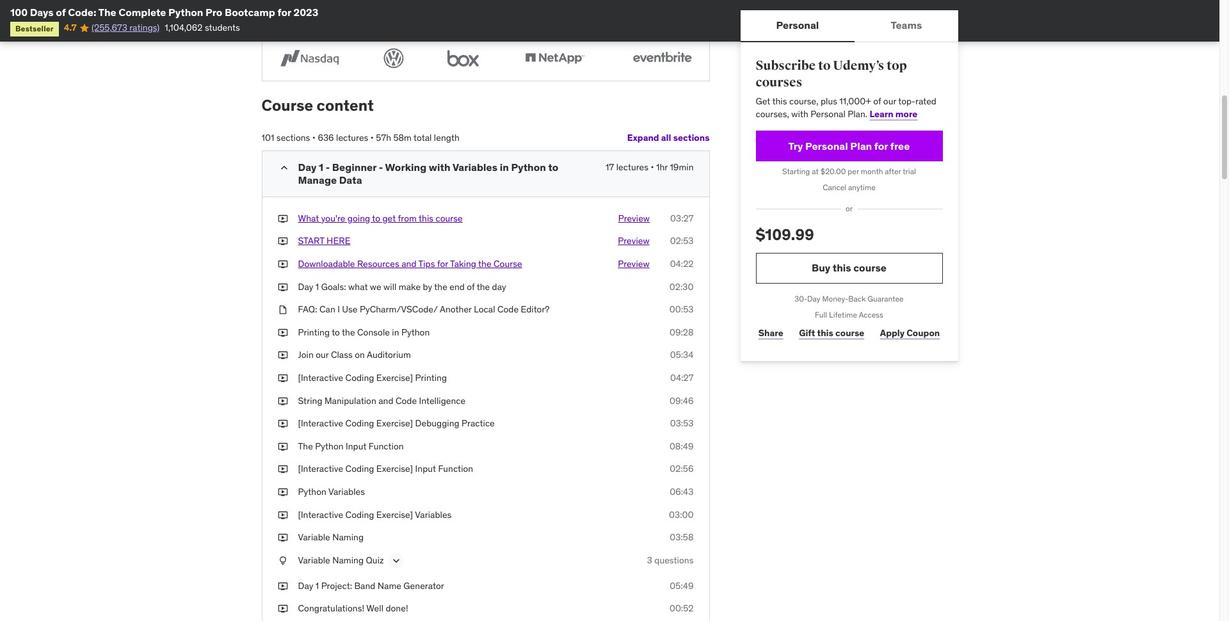 Task type: describe. For each thing, give the bounding box(es) containing it.
for right selected
[[375, 5, 386, 17]]

variable naming
[[298, 532, 364, 543]]

guarantee
[[868, 294, 904, 303]]

trusted
[[528, 5, 557, 17]]

share
[[759, 327, 784, 339]]

buy
[[812, 261, 831, 274]]

after
[[885, 167, 901, 176]]

xsmall image for [interactive coding exercise] variables
[[278, 509, 288, 521]]

• for 101
[[312, 132, 316, 143]]

per
[[848, 167, 859, 176]]

day 1 - beginner - working with variables in python to manage data
[[298, 161, 559, 186]]

1 horizontal spatial variables
[[415, 509, 452, 520]]

[interactive coding exercise] input function
[[298, 463, 473, 475]]

exercise] for input
[[376, 463, 413, 475]]

636
[[318, 132, 334, 143]]

end
[[450, 281, 465, 292]]

complete
[[119, 6, 166, 19]]

9 xsmall image from the top
[[278, 603, 288, 615]]

1 vertical spatial printing
[[415, 372, 447, 384]]

you're
[[321, 212, 346, 224]]

xsmall image for the python input function
[[278, 440, 288, 453]]

course inside button
[[494, 258, 522, 270]]

course inside "what you're going to get from this course" button
[[436, 212, 463, 224]]

python inside day 1 - beginner - working with variables in python to manage data
[[511, 161, 546, 174]]

back
[[849, 294, 866, 303]]

this course was selected for our collection of top-rated courses trusted by businesses worldwide.
[[273, 5, 660, 17]]

personal inside personal button
[[777, 19, 819, 32]]

starting
[[783, 167, 810, 176]]

04:27
[[671, 372, 694, 384]]

this inside $109.99 buy this course
[[833, 261, 852, 274]]

100 days of code: the complete python pro bootcamp for 2023
[[10, 6, 319, 19]]

intelligence
[[419, 395, 466, 406]]

1 horizontal spatial our
[[388, 5, 401, 17]]

for left 2023
[[278, 6, 291, 19]]

our inside get this course, plus 11,000+ of our top-rated courses, with personal plan.
[[884, 96, 897, 107]]

well
[[366, 603, 384, 614]]

goals:
[[321, 281, 346, 292]]

[interactive for [interactive coding exercise] printing
[[298, 372, 343, 384]]

101
[[262, 132, 274, 143]]

worldwide.
[[617, 5, 660, 17]]

variable for variable naming quiz
[[298, 554, 330, 566]]

personal inside the 'try personal plan for free' link
[[806, 140, 848, 152]]

plan.
[[848, 108, 868, 120]]

small image
[[278, 162, 290, 174]]

3 questions
[[647, 554, 694, 566]]

string
[[298, 395, 322, 406]]

3 xsmall image from the top
[[278, 258, 288, 271]]

day for day 1 project: band name generator
[[298, 580, 313, 592]]

expand all sections button
[[627, 125, 710, 151]]

preview for 03:27
[[618, 212, 650, 224]]

content
[[317, 95, 374, 115]]

auditorium
[[367, 349, 411, 361]]

apply coupon button
[[878, 321, 943, 346]]

coding for variables
[[346, 509, 374, 520]]

1 - from the left
[[326, 161, 330, 174]]

1 horizontal spatial the
[[298, 440, 313, 452]]

xsmall image for string manipulation and code intelligence
[[278, 395, 288, 407]]

this
[[273, 5, 289, 17]]

personal inside get this course, plus 11,000+ of our top-rated courses, with personal plan.
[[811, 108, 846, 120]]

17
[[606, 162, 614, 173]]

1 horizontal spatial •
[[371, 132, 374, 143]]

coding for printing
[[346, 372, 374, 384]]

course,
[[790, 96, 819, 107]]

02:53
[[670, 235, 694, 247]]

1 vertical spatial variables
[[328, 486, 365, 498]]

code:
[[68, 6, 96, 19]]

0 vertical spatial the
[[98, 6, 116, 19]]

0 horizontal spatial in
[[392, 326, 399, 338]]

teams
[[891, 19, 922, 32]]

coding for input
[[346, 463, 374, 475]]

python variables
[[298, 486, 365, 498]]

2 vertical spatial our
[[316, 349, 329, 361]]

going
[[348, 212, 370, 224]]

was
[[320, 5, 336, 17]]

volkswagen image
[[380, 46, 408, 70]]

day inside 30-day money-back guarantee full lifetime access
[[808, 294, 821, 303]]

1 horizontal spatial lectures
[[616, 162, 649, 173]]

resources
[[357, 258, 399, 270]]

nasdaq image
[[273, 46, 346, 70]]

variable for variable naming
[[298, 532, 330, 543]]

manage
[[298, 173, 337, 186]]

course inside gift this course link
[[836, 327, 865, 339]]

exercise] for variables
[[376, 509, 413, 520]]

try personal plan for free link
[[756, 131, 943, 162]]

sections inside expand all sections dropdown button
[[674, 132, 710, 143]]

xsmall image for printing to the console in python
[[278, 326, 288, 339]]

(255,673
[[92, 22, 127, 34]]

and for code
[[379, 395, 394, 406]]

coding for debugging
[[346, 418, 374, 429]]

(255,673 ratings)
[[92, 22, 160, 34]]

beginner
[[332, 161, 377, 174]]

here
[[327, 235, 351, 247]]

length
[[434, 132, 460, 143]]

03:27
[[671, 212, 694, 224]]

[interactive coding exercise] printing
[[298, 372, 447, 384]]

selected
[[338, 5, 372, 17]]

xsmall image for [interactive coding exercise] input function
[[278, 463, 288, 476]]

1 horizontal spatial input
[[415, 463, 436, 475]]

students
[[205, 22, 240, 34]]

02:30
[[670, 281, 694, 292]]

collection
[[403, 5, 442, 17]]

personal button
[[741, 10, 855, 41]]

try personal plan for free
[[789, 140, 910, 152]]

top- inside get this course, plus 11,000+ of our top-rated courses, with personal plan.
[[899, 96, 916, 107]]

1 horizontal spatial by
[[559, 5, 568, 17]]

get
[[756, 96, 771, 107]]

learn more link for rated
[[870, 108, 918, 120]]

or
[[846, 204, 853, 213]]

8 xsmall image from the top
[[278, 554, 288, 567]]

join our class on auditorium
[[298, 349, 411, 361]]

pycharm/vscode/
[[360, 304, 438, 315]]

00:52
[[670, 603, 694, 614]]

expand
[[627, 132, 659, 143]]

working
[[385, 161, 427, 174]]

practice
[[462, 418, 495, 429]]

use
[[342, 304, 358, 315]]

exercise] for debugging
[[376, 418, 413, 429]]

with inside get this course, plus 11,000+ of our top-rated courses, with personal plan.
[[792, 108, 809, 120]]

variable naming quiz
[[298, 554, 384, 566]]

faq:
[[298, 304, 317, 315]]

05:49
[[670, 580, 694, 592]]

congratulations!
[[298, 603, 365, 614]]

more for this course was selected for our collection of top-rated courses trusted by businesses worldwide.
[[273, 18, 293, 29]]

what you're going to get from this course button
[[298, 212, 463, 225]]

exercise] for printing
[[376, 372, 413, 384]]

day 1 goals: what we will make by the end of the day
[[298, 281, 506, 292]]

tab list containing personal
[[741, 10, 958, 42]]

0 horizontal spatial rated
[[471, 5, 492, 17]]

30-
[[795, 294, 808, 303]]

subscribe to udemy's top courses
[[756, 58, 907, 90]]

0 horizontal spatial courses
[[494, 5, 526, 17]]

with inside day 1 - beginner - working with variables in python to manage data
[[429, 161, 451, 174]]

make
[[399, 281, 421, 292]]

start here button
[[298, 235, 351, 248]]

4 xsmall image from the top
[[278, 281, 288, 293]]

cancel
[[823, 183, 847, 192]]

editor?
[[521, 304, 550, 315]]

anytime
[[849, 183, 876, 192]]

the left day
[[477, 281, 490, 292]]

band
[[354, 580, 376, 592]]

on
[[355, 349, 365, 361]]

teams button
[[855, 10, 958, 41]]

downloadable resources and tips for taking the course button
[[298, 258, 522, 271]]

7 xsmall image from the top
[[278, 418, 288, 430]]

the inside button
[[478, 258, 492, 270]]

for inside button
[[437, 258, 448, 270]]



Task type: vqa. For each thing, say whether or not it's contained in the screenshot.


Task type: locate. For each thing, give the bounding box(es) containing it.
printing to the console in python
[[298, 326, 430, 338]]

function down "debugging"
[[438, 463, 473, 475]]

0 vertical spatial courses
[[494, 5, 526, 17]]

5 xsmall image from the top
[[278, 304, 288, 316]]

1 vertical spatial the
[[298, 440, 313, 452]]

sections right the all
[[674, 132, 710, 143]]

course inside $109.99 buy this course
[[854, 261, 887, 274]]

1 vertical spatial by
[[423, 281, 432, 292]]

to inside button
[[372, 212, 380, 224]]

1 vertical spatial course
[[494, 258, 522, 270]]

from
[[398, 212, 417, 224]]

• left 57h 58m
[[371, 132, 374, 143]]

the left end
[[434, 281, 448, 292]]

1 horizontal spatial learn more link
[[870, 108, 918, 120]]

2023
[[294, 6, 319, 19]]

day right small image at left top
[[298, 161, 317, 174]]

xsmall image for day 1 project: band name generator
[[278, 580, 288, 593]]

rated
[[471, 5, 492, 17], [916, 96, 937, 107]]

preview left 04:22
[[618, 258, 650, 270]]

more down "this"
[[273, 18, 293, 29]]

06:43
[[670, 486, 694, 498]]

the down use
[[342, 326, 355, 338]]

1 horizontal spatial more
[[896, 108, 918, 120]]

learn more link
[[273, 5, 685, 29], [870, 108, 918, 120]]

for right tips on the left top of page
[[437, 258, 448, 270]]

learn for this course was selected for our collection of top-rated courses trusted by businesses worldwide.
[[662, 5, 685, 17]]

coding down on
[[346, 372, 374, 384]]

udemy's
[[833, 58, 885, 74]]

expand all sections
[[627, 132, 710, 143]]

the up (255,673
[[98, 6, 116, 19]]

[interactive for [interactive coding exercise] input function
[[298, 463, 343, 475]]

gift this course
[[799, 327, 865, 339]]

this right buy
[[833, 261, 852, 274]]

0 horizontal spatial more
[[273, 18, 293, 29]]

3 [interactive from the top
[[298, 463, 343, 475]]

1 vertical spatial in
[[392, 326, 399, 338]]

- left working
[[379, 161, 383, 174]]

top- right collection
[[454, 5, 471, 17]]

1 vertical spatial lectures
[[616, 162, 649, 173]]

learn more link up "box" image
[[273, 5, 685, 29]]

courses inside subscribe to udemy's top courses
[[756, 74, 803, 90]]

manipulation
[[325, 395, 376, 406]]

this right the from
[[419, 212, 434, 224]]

courses,
[[756, 108, 790, 120]]

1 horizontal spatial course
[[494, 258, 522, 270]]

show lecture description image
[[390, 554, 403, 567]]

try
[[789, 140, 803, 152]]

0 vertical spatial and
[[402, 258, 417, 270]]

03:00
[[669, 509, 694, 520]]

1 horizontal spatial -
[[379, 161, 383, 174]]

4 exercise] from the top
[[376, 509, 413, 520]]

printing
[[298, 326, 330, 338], [415, 372, 447, 384]]

0 horizontal spatial -
[[326, 161, 330, 174]]

with down course,
[[792, 108, 809, 120]]

downloadable resources and tips for taking the course
[[298, 258, 522, 270]]

printing down faq:
[[298, 326, 330, 338]]

day left project: at the left bottom of the page
[[298, 580, 313, 592]]

1 inside day 1 - beginner - working with variables in python to manage data
[[319, 161, 323, 174]]

0 horizontal spatial sections
[[277, 132, 310, 143]]

coding down the python input function
[[346, 463, 374, 475]]

of right end
[[467, 281, 475, 292]]

learn more for top-
[[273, 5, 685, 29]]

0 horizontal spatial our
[[316, 349, 329, 361]]

57h 58m
[[376, 132, 412, 143]]

02:56
[[670, 463, 694, 475]]

to left 17
[[549, 161, 559, 174]]

coding up the python input function
[[346, 418, 374, 429]]

day 1 project: band name generator
[[298, 580, 444, 592]]

1 for -
[[319, 161, 323, 174]]

2 [interactive from the top
[[298, 418, 343, 429]]

learn right the worldwide.
[[662, 5, 685, 17]]

1 left goals:
[[316, 281, 319, 292]]

0 horizontal spatial the
[[98, 6, 116, 19]]

xsmall image
[[278, 212, 288, 225], [278, 235, 288, 248], [278, 258, 288, 271], [278, 281, 288, 293], [278, 304, 288, 316], [278, 372, 288, 385], [278, 418, 288, 430], [278, 554, 288, 567], [278, 603, 288, 615]]

code right local
[[498, 304, 519, 315]]

[interactive for [interactive coding exercise] debugging practice
[[298, 418, 343, 429]]

code
[[498, 304, 519, 315], [396, 395, 417, 406]]

0 horizontal spatial function
[[369, 440, 404, 452]]

1 variable from the top
[[298, 532, 330, 543]]

1 horizontal spatial printing
[[415, 372, 447, 384]]

1 vertical spatial variable
[[298, 554, 330, 566]]

1 vertical spatial function
[[438, 463, 473, 475]]

learn more link up free
[[870, 108, 918, 120]]

free
[[891, 140, 910, 152]]

gift this course link
[[797, 321, 867, 346]]

1 vertical spatial our
[[884, 96, 897, 107]]

day up 'full'
[[808, 294, 821, 303]]

1 horizontal spatial learn
[[870, 108, 894, 120]]

08:49
[[670, 440, 694, 452]]

courses left trusted
[[494, 5, 526, 17]]

1 for project:
[[316, 580, 319, 592]]

1 xsmall image from the top
[[278, 212, 288, 225]]

day up faq:
[[298, 281, 313, 292]]

6 xsmall image from the top
[[278, 486, 288, 499]]

to inside day 1 - beginner - working with variables in python to manage data
[[549, 161, 559, 174]]

bestseller
[[15, 24, 54, 34]]

learn more link for top-
[[273, 5, 685, 29]]

9 xsmall image from the top
[[278, 580, 288, 593]]

top
[[887, 58, 907, 74]]

05:34
[[670, 349, 694, 361]]

xsmall image
[[278, 326, 288, 339], [278, 349, 288, 362], [278, 395, 288, 407], [278, 440, 288, 453], [278, 463, 288, 476], [278, 486, 288, 499], [278, 509, 288, 521], [278, 532, 288, 544], [278, 580, 288, 593]]

variable up variable naming quiz in the left bottom of the page
[[298, 532, 330, 543]]

0 horizontal spatial code
[[396, 395, 417, 406]]

exercise] down auditorium
[[376, 372, 413, 384]]

coding down python variables
[[346, 509, 374, 520]]

to left udemy's
[[818, 58, 831, 74]]

trial
[[903, 167, 916, 176]]

apply coupon
[[880, 327, 940, 339]]

2 exercise] from the top
[[376, 418, 413, 429]]

• left 1hr
[[651, 162, 654, 173]]

1 vertical spatial code
[[396, 395, 417, 406]]

course up 101
[[262, 95, 313, 115]]

1 horizontal spatial code
[[498, 304, 519, 315]]

$20.00
[[821, 167, 846, 176]]

to left get
[[372, 212, 380, 224]]

0 vertical spatial top-
[[454, 5, 471, 17]]

1 vertical spatial preview
[[618, 235, 650, 247]]

[interactive up python variables
[[298, 463, 343, 475]]

1 horizontal spatial and
[[402, 258, 417, 270]]

course right the from
[[436, 212, 463, 224]]

0 horizontal spatial and
[[379, 395, 394, 406]]

input up [interactive coding exercise] input function
[[346, 440, 367, 452]]

0 vertical spatial personal
[[777, 19, 819, 32]]

1 left project: at the left bottom of the page
[[316, 580, 319, 592]]

xsmall image for python variables
[[278, 486, 288, 499]]

day for day 1 - beginner - working with variables in python to manage data
[[298, 161, 317, 174]]

get this course, plus 11,000+ of our top-rated courses, with personal plan.
[[756, 96, 937, 120]]

0 vertical spatial course
[[262, 95, 313, 115]]

lifetime
[[829, 310, 858, 319]]

all
[[661, 132, 672, 143]]

1 vertical spatial and
[[379, 395, 394, 406]]

1 preview from the top
[[618, 212, 650, 224]]

learn for get this course, plus 11,000+ of our top-rated courses, with personal plan.
[[870, 108, 894, 120]]

1 horizontal spatial learn more
[[870, 108, 918, 120]]

1 horizontal spatial rated
[[916, 96, 937, 107]]

access
[[859, 310, 884, 319]]

03:58
[[670, 532, 694, 543]]

tab list
[[741, 10, 958, 42]]

0 horizontal spatial •
[[312, 132, 316, 143]]

0 horizontal spatial printing
[[298, 326, 330, 338]]

1 vertical spatial 1
[[316, 281, 319, 292]]

eventbrite image
[[625, 46, 699, 70]]

coupon
[[907, 327, 940, 339]]

with
[[792, 108, 809, 120], [429, 161, 451, 174]]

input down "debugging"
[[415, 463, 436, 475]]

this right gift
[[818, 327, 834, 339]]

- left data
[[326, 161, 330, 174]]

-
[[326, 161, 330, 174], [379, 161, 383, 174]]

1 horizontal spatial sections
[[674, 132, 710, 143]]

our right join
[[316, 349, 329, 361]]

2 naming from the top
[[332, 554, 364, 566]]

done!
[[386, 603, 408, 614]]

course down 'lifetime'
[[836, 327, 865, 339]]

for left free
[[875, 140, 888, 152]]

quiz
[[366, 554, 384, 566]]

0 horizontal spatial input
[[346, 440, 367, 452]]

4 [interactive from the top
[[298, 509, 343, 520]]

0 vertical spatial preview
[[618, 212, 650, 224]]

3 xsmall image from the top
[[278, 395, 288, 407]]

variables inside day 1 - beginner - working with variables in python to manage data
[[453, 161, 498, 174]]

2 coding from the top
[[346, 418, 374, 429]]

2 vertical spatial variables
[[415, 509, 452, 520]]

preview left 03:27
[[618, 212, 650, 224]]

generator
[[404, 580, 444, 592]]

3 preview from the top
[[618, 258, 650, 270]]

0 horizontal spatial lectures
[[336, 132, 369, 143]]

personal up subscribe
[[777, 19, 819, 32]]

0 horizontal spatial variables
[[328, 486, 365, 498]]

2 - from the left
[[379, 161, 383, 174]]

[interactive coding exercise] variables
[[298, 509, 452, 520]]

1 vertical spatial courses
[[756, 74, 803, 90]]

2 horizontal spatial •
[[651, 162, 654, 173]]

$109.99 buy this course
[[756, 225, 887, 274]]

more up free
[[896, 108, 918, 120]]

0 vertical spatial code
[[498, 304, 519, 315]]

0 vertical spatial naming
[[332, 532, 364, 543]]

netapp image
[[518, 46, 592, 70]]

learn inside learn more
[[662, 5, 685, 17]]

the down the string
[[298, 440, 313, 452]]

of inside get this course, plus 11,000+ of our top-rated courses, with personal plan.
[[874, 96, 882, 107]]

1 vertical spatial input
[[415, 463, 436, 475]]

1 vertical spatial top-
[[899, 96, 916, 107]]

[interactive up the string
[[298, 372, 343, 384]]

[interactive for [interactive coding exercise] variables
[[298, 509, 343, 520]]

0 horizontal spatial learn more
[[273, 5, 685, 29]]

in
[[500, 161, 509, 174], [392, 326, 399, 338]]

1 horizontal spatial in
[[500, 161, 509, 174]]

[interactive up variable naming
[[298, 509, 343, 520]]

2 horizontal spatial our
[[884, 96, 897, 107]]

the
[[478, 258, 492, 270], [434, 281, 448, 292], [477, 281, 490, 292], [342, 326, 355, 338]]

courses
[[494, 5, 526, 17], [756, 74, 803, 90]]

with down length
[[429, 161, 451, 174]]

by
[[559, 5, 568, 17], [423, 281, 432, 292]]

preview for 02:53
[[618, 235, 650, 247]]

of right '11,000+'
[[874, 96, 882, 107]]

0 vertical spatial rated
[[471, 5, 492, 17]]

learn more for rated
[[870, 108, 918, 120]]

function
[[369, 440, 404, 452], [438, 463, 473, 475]]

course left was at the left of page
[[291, 5, 318, 17]]

by right trusted
[[559, 5, 568, 17]]

course
[[262, 95, 313, 115], [494, 258, 522, 270]]

naming for variable naming
[[332, 532, 364, 543]]

plan
[[851, 140, 872, 152]]

coding
[[346, 372, 374, 384], [346, 418, 374, 429], [346, 463, 374, 475], [346, 509, 374, 520]]

8 xsmall image from the top
[[278, 532, 288, 544]]

the python input function
[[298, 440, 404, 452]]

name
[[378, 580, 402, 592]]

[interactive coding exercise] debugging practice
[[298, 418, 495, 429]]

personal down plus in the top right of the page
[[811, 108, 846, 120]]

0 horizontal spatial learn
[[662, 5, 685, 17]]

printing up intelligence
[[415, 372, 447, 384]]

1 vertical spatial rated
[[916, 96, 937, 107]]

naming for variable naming quiz
[[332, 554, 364, 566]]

0 vertical spatial 1
[[319, 161, 323, 174]]

sections right 101
[[277, 132, 310, 143]]

2 vertical spatial 1
[[316, 580, 319, 592]]

2 xsmall image from the top
[[278, 349, 288, 362]]

class
[[331, 349, 353, 361]]

0 horizontal spatial course
[[262, 95, 313, 115]]

• for 17
[[651, 162, 654, 173]]

variable down variable naming
[[298, 554, 330, 566]]

to down i in the left of the page
[[332, 326, 340, 338]]

0 vertical spatial our
[[388, 5, 401, 17]]

1 vertical spatial personal
[[811, 108, 846, 120]]

0 vertical spatial in
[[500, 161, 509, 174]]

0 vertical spatial with
[[792, 108, 809, 120]]

2 variable from the top
[[298, 554, 330, 566]]

1 down 636
[[319, 161, 323, 174]]

this inside button
[[419, 212, 434, 224]]

0 vertical spatial lectures
[[336, 132, 369, 143]]

start here
[[298, 235, 351, 247]]

this
[[773, 96, 787, 107], [419, 212, 434, 224], [833, 261, 852, 274], [818, 327, 834, 339]]

2 xsmall image from the top
[[278, 235, 288, 248]]

learn more up free
[[870, 108, 918, 120]]

•
[[312, 132, 316, 143], [371, 132, 374, 143], [651, 162, 654, 173]]

and left tips on the left top of page
[[402, 258, 417, 270]]

1 exercise] from the top
[[376, 372, 413, 384]]

exercise] up show lecture description image
[[376, 509, 413, 520]]

to inside subscribe to udemy's top courses
[[818, 58, 831, 74]]

in inside day 1 - beginner - working with variables in python to manage data
[[500, 161, 509, 174]]

course up day
[[494, 258, 522, 270]]

3 exercise] from the top
[[376, 463, 413, 475]]

0 horizontal spatial with
[[429, 161, 451, 174]]

xsmall image for join our class on auditorium
[[278, 349, 288, 362]]

string manipulation and code intelligence
[[298, 395, 466, 406]]

2 preview from the top
[[618, 235, 650, 247]]

days
[[30, 6, 54, 19]]

code up [interactive coding exercise] debugging practice
[[396, 395, 417, 406]]

7 xsmall image from the top
[[278, 509, 288, 521]]

5 xsmall image from the top
[[278, 463, 288, 476]]

the right taking
[[478, 258, 492, 270]]

0 horizontal spatial top-
[[454, 5, 471, 17]]

0 vertical spatial input
[[346, 440, 367, 452]]

rated inside get this course, plus 11,000+ of our top-rated courses, with personal plan.
[[916, 96, 937, 107]]

04:22
[[670, 258, 694, 270]]

1 vertical spatial naming
[[332, 554, 364, 566]]

we
[[370, 281, 382, 292]]

this inside get this course, plus 11,000+ of our top-rated courses, with personal plan.
[[773, 96, 787, 107]]

exercise] down [interactive coding exercise] debugging practice
[[376, 463, 413, 475]]

[interactive down the string
[[298, 418, 343, 429]]

gift
[[799, 327, 816, 339]]

more for get this course, plus 11,000+ of our top-rated courses, with personal plan.
[[896, 108, 918, 120]]

box image
[[442, 46, 484, 70]]

0 horizontal spatial by
[[423, 281, 432, 292]]

4 xsmall image from the top
[[278, 440, 288, 453]]

course up back
[[854, 261, 887, 274]]

1 for goals:
[[316, 281, 319, 292]]

1 vertical spatial learn more
[[870, 108, 918, 120]]

1,104,062
[[165, 22, 203, 34]]

exercise]
[[376, 372, 413, 384], [376, 418, 413, 429], [376, 463, 413, 475], [376, 509, 413, 520]]

of up 4.7
[[56, 6, 66, 19]]

4.7
[[64, 22, 77, 34]]

0 vertical spatial learn
[[662, 5, 685, 17]]

of right collection
[[444, 5, 452, 17]]

and inside button
[[402, 258, 417, 270]]

learn right the plan.
[[870, 108, 894, 120]]

day for day 1 goals: what we will make by the end of the day
[[298, 281, 313, 292]]

day inside day 1 - beginner - working with variables in python to manage data
[[298, 161, 317, 174]]

xsmall image for variable naming
[[278, 532, 288, 544]]

debugging
[[415, 418, 460, 429]]

month
[[861, 167, 883, 176]]

what
[[348, 281, 368, 292]]

exercise] down string manipulation and code intelligence
[[376, 418, 413, 429]]

100
[[10, 6, 28, 19]]

3 coding from the top
[[346, 463, 374, 475]]

• left 636
[[312, 132, 316, 143]]

4 coding from the top
[[346, 509, 374, 520]]

2 vertical spatial preview
[[618, 258, 650, 270]]

1 vertical spatial learn more link
[[870, 108, 918, 120]]

businesses
[[570, 5, 615, 17]]

courses down subscribe
[[756, 74, 803, 90]]

1 naming from the top
[[332, 532, 364, 543]]

more
[[273, 18, 293, 29], [896, 108, 918, 120]]

1 xsmall image from the top
[[278, 326, 288, 339]]

1 vertical spatial more
[[896, 108, 918, 120]]

our right '11,000+'
[[884, 96, 897, 107]]

this up courses,
[[773, 96, 787, 107]]

function up [interactive coding exercise] input function
[[369, 440, 404, 452]]

1 [interactive from the top
[[298, 372, 343, 384]]

6 xsmall image from the top
[[278, 372, 288, 385]]

1 horizontal spatial function
[[438, 463, 473, 475]]

learn more up "box" image
[[273, 5, 685, 29]]

preview left the 02:53
[[618, 235, 650, 247]]

0 vertical spatial by
[[559, 5, 568, 17]]

1 vertical spatial with
[[429, 161, 451, 174]]

our left collection
[[388, 5, 401, 17]]

at
[[812, 167, 819, 176]]

and
[[402, 258, 417, 270], [379, 395, 394, 406]]

learn more
[[273, 5, 685, 29], [870, 108, 918, 120]]

0 vertical spatial learn more link
[[273, 5, 685, 29]]

1 coding from the top
[[346, 372, 374, 384]]

03:53
[[670, 418, 694, 429]]

naming left the quiz
[[332, 554, 364, 566]]

lectures right 636
[[336, 132, 369, 143]]

0 vertical spatial more
[[273, 18, 293, 29]]

by right make
[[423, 281, 432, 292]]

naming up variable naming quiz in the left bottom of the page
[[332, 532, 364, 543]]

1 horizontal spatial with
[[792, 108, 809, 120]]

0 vertical spatial printing
[[298, 326, 330, 338]]

of
[[444, 5, 452, 17], [56, 6, 66, 19], [874, 96, 882, 107], [467, 281, 475, 292]]

0 vertical spatial learn more
[[273, 5, 685, 29]]

2 vertical spatial personal
[[806, 140, 848, 152]]

and for tips
[[402, 258, 417, 270]]

personal up $20.00
[[806, 140, 848, 152]]

1 horizontal spatial courses
[[756, 74, 803, 90]]

top- down top
[[899, 96, 916, 107]]

and up [interactive coding exercise] debugging practice
[[379, 395, 394, 406]]

lectures right 17
[[616, 162, 649, 173]]

[interactive
[[298, 372, 343, 384], [298, 418, 343, 429], [298, 463, 343, 475], [298, 509, 343, 520]]

19min
[[670, 162, 694, 173]]

0 vertical spatial variables
[[453, 161, 498, 174]]

1 vertical spatial learn
[[870, 108, 894, 120]]

0 horizontal spatial learn more link
[[273, 5, 685, 29]]



